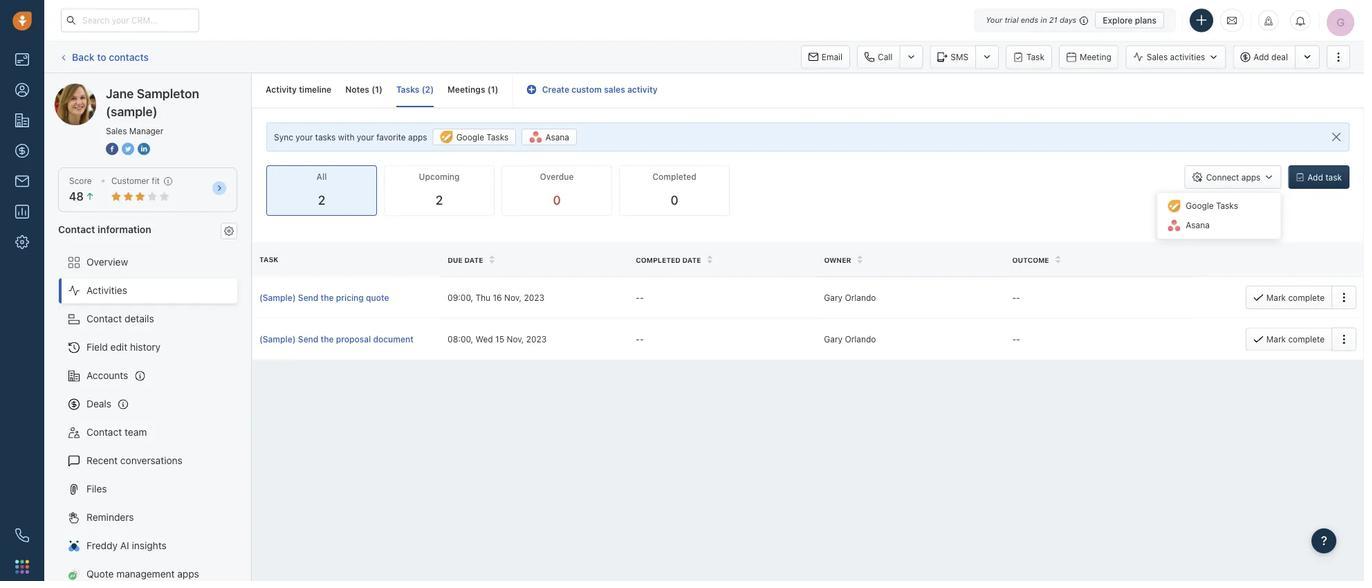 Task type: locate. For each thing, give the bounding box(es) containing it.
1 gary orlando from the top
[[825, 293, 877, 303]]

1 horizontal spatial google tasks
[[1187, 201, 1239, 211]]

(sample) send the proposal document link
[[260, 333, 434, 346]]

1 vertical spatial tasks
[[487, 132, 509, 142]]

0 vertical spatial mark complete button
[[1247, 286, 1332, 310]]

2 ( from the left
[[422, 85, 425, 94]]

0 horizontal spatial google tasks
[[457, 132, 509, 142]]

2 send from the top
[[298, 335, 319, 344]]

the left pricing
[[321, 293, 334, 303]]

0 horizontal spatial task
[[260, 256, 279, 263]]

mark
[[1267, 293, 1287, 303], [1267, 335, 1287, 344]]

1 horizontal spatial 1
[[491, 85, 495, 94]]

0
[[553, 193, 561, 208], [671, 193, 679, 208]]

1 vertical spatial add
[[1308, 172, 1324, 182]]

(sample) up sales manager
[[106, 104, 158, 119]]

0 vertical spatial (sample)
[[260, 293, 296, 303]]

conversations
[[120, 455, 183, 467]]

0 vertical spatial mark
[[1267, 293, 1287, 303]]

completed for completed date
[[636, 256, 681, 264]]

explore
[[1103, 15, 1133, 25]]

date
[[465, 256, 483, 264], [683, 256, 702, 264]]

0 vertical spatial nov,
[[505, 293, 522, 303]]

sampleton
[[106, 83, 154, 95], [137, 86, 199, 101]]

tasks
[[315, 132, 336, 142]]

1 right notes
[[375, 85, 379, 94]]

0 vertical spatial contact
[[58, 223, 95, 235]]

customer fit
[[111, 176, 160, 186]]

1 vertical spatial task
[[260, 256, 279, 263]]

1 vertical spatial mark complete button
[[1247, 328, 1332, 351]]

google tasks inside "button"
[[457, 132, 509, 142]]

0 horizontal spatial asana
[[546, 132, 570, 142]]

activities
[[1171, 52, 1206, 62]]

send down (sample) send the pricing quote
[[298, 335, 319, 344]]

mark complete button for 09:00, thu 16 nov, 2023
[[1247, 286, 1332, 310]]

activity timeline
[[266, 85, 332, 94]]

1 horizontal spatial your
[[357, 132, 374, 142]]

tasks down connect
[[1217, 201, 1239, 211]]

tasks inside "button"
[[487, 132, 509, 142]]

0 horizontal spatial sales
[[106, 126, 127, 136]]

mark complete for 08:00, wed 15 nov, 2023
[[1267, 335, 1326, 344]]

1 horizontal spatial apps
[[408, 132, 428, 142]]

) for tasks ( 2 )
[[431, 85, 434, 94]]

create
[[542, 85, 570, 94]]

2 down the upcoming at the top of the page
[[436, 193, 443, 208]]

0 horizontal spatial date
[[465, 256, 483, 264]]

the left proposal
[[321, 335, 334, 344]]

1 vertical spatial the
[[321, 335, 334, 344]]

0 vertical spatial apps
[[408, 132, 428, 142]]

0 vertical spatial mark complete
[[1267, 293, 1326, 303]]

notes ( 1 )
[[346, 85, 383, 94]]

1 vertical spatial 2023
[[527, 335, 547, 344]]

0 vertical spatial add
[[1254, 52, 1270, 62]]

1 horizontal spatial )
[[431, 85, 434, 94]]

1 horizontal spatial 0
[[671, 193, 679, 208]]

3 ) from the left
[[495, 85, 499, 94]]

sampleton down contacts
[[106, 83, 154, 95]]

2 mark from the top
[[1267, 335, 1287, 344]]

contact for contact information
[[58, 223, 95, 235]]

2 vertical spatial tasks
[[1217, 201, 1239, 211]]

call button
[[858, 45, 900, 69]]

0 horizontal spatial 0
[[553, 193, 561, 208]]

1 0 from the left
[[553, 193, 561, 208]]

task down your trial ends in 21 days on the top right
[[1027, 52, 1045, 62]]

1 mark complete button from the top
[[1247, 286, 1332, 310]]

(sample) for (sample) send the proposal document
[[260, 335, 296, 344]]

1 vertical spatial apps
[[1242, 172, 1261, 182]]

1 horizontal spatial date
[[683, 256, 702, 264]]

apps right management
[[177, 569, 199, 580]]

favorite
[[377, 132, 406, 142]]

linkedin circled image
[[138, 141, 150, 156]]

send for proposal
[[298, 335, 319, 344]]

1 vertical spatial mark
[[1267, 335, 1287, 344]]

2 left meetings
[[425, 85, 431, 94]]

) left meetings
[[431, 85, 434, 94]]

0 vertical spatial gary
[[825, 293, 843, 303]]

2 horizontal spatial )
[[495, 85, 499, 94]]

1 horizontal spatial tasks
[[487, 132, 509, 142]]

2 for upcoming
[[436, 193, 443, 208]]

( right notes
[[372, 85, 375, 94]]

0 vertical spatial google tasks
[[457, 132, 509, 142]]

1 horizontal spatial 2
[[425, 85, 431, 94]]

0 horizontal spatial google
[[457, 132, 485, 142]]

1 the from the top
[[321, 293, 334, 303]]

back to contacts
[[72, 51, 149, 63]]

date for due date
[[465, 256, 483, 264]]

send left pricing
[[298, 293, 319, 303]]

nov, for 15
[[507, 335, 524, 344]]

contact up 'recent'
[[87, 427, 122, 438]]

asana inside button
[[546, 132, 570, 142]]

( for meetings
[[488, 85, 491, 94]]

0 horizontal spatial apps
[[177, 569, 199, 580]]

apps inside button
[[1242, 172, 1261, 182]]

google down connect
[[1187, 201, 1215, 211]]

google tasks down connect
[[1187, 201, 1239, 211]]

0 vertical spatial sales
[[1147, 52, 1169, 62]]

1 date from the left
[[465, 256, 483, 264]]

sales left "activities"
[[1147, 52, 1169, 62]]

( left meetings
[[422, 85, 425, 94]]

0 vertical spatial google
[[457, 132, 485, 142]]

1 vertical spatial complete
[[1289, 335, 1326, 344]]

jane sampleton (sample)
[[82, 83, 196, 95], [106, 86, 199, 119]]

2 horizontal spatial (
[[488, 85, 491, 94]]

activity
[[266, 85, 297, 94]]

freddy ai insights
[[87, 540, 167, 552]]

2 ) from the left
[[431, 85, 434, 94]]

add left deal
[[1254, 52, 1270, 62]]

( right meetings
[[488, 85, 491, 94]]

1 1 from the left
[[375, 85, 379, 94]]

date for completed date
[[683, 256, 702, 264]]

owner
[[825, 256, 852, 264]]

edit
[[111, 342, 127, 353]]

2 vertical spatial apps
[[177, 569, 199, 580]]

2 1 from the left
[[491, 85, 495, 94]]

tasks left asana button at the top left of page
[[487, 132, 509, 142]]

google tasks down meetings ( 1 )
[[457, 132, 509, 142]]

field edit history
[[87, 342, 161, 353]]

the
[[321, 293, 334, 303], [321, 335, 334, 344]]

2 the from the top
[[321, 335, 334, 344]]

tasks ( 2 )
[[397, 85, 434, 94]]

nov,
[[505, 293, 522, 303], [507, 335, 524, 344]]

1 horizontal spatial task
[[1027, 52, 1045, 62]]

2 date from the left
[[683, 256, 702, 264]]

field
[[87, 342, 108, 353]]

email image
[[1228, 15, 1238, 26]]

(sample) up manager
[[157, 83, 196, 95]]

contact
[[58, 223, 95, 235], [87, 313, 122, 325], [87, 427, 122, 438]]

1 right meetings
[[491, 85, 495, 94]]

mark for 08:00, wed 15 nov, 2023
[[1267, 335, 1287, 344]]

to
[[97, 51, 106, 63]]

tasks right notes ( 1 )
[[397, 85, 420, 94]]

0 vertical spatial asana
[[546, 132, 570, 142]]

plans
[[1136, 15, 1157, 25]]

gary for 09:00, thu 16 nov, 2023
[[825, 293, 843, 303]]

1 mark complete from the top
[[1267, 293, 1326, 303]]

15
[[496, 335, 505, 344]]

1 vertical spatial completed
[[636, 256, 681, 264]]

0 vertical spatial task
[[1027, 52, 1045, 62]]

sales for sales activities
[[1147, 52, 1169, 62]]

contact information
[[58, 223, 151, 235]]

1 vertical spatial google
[[1187, 201, 1215, 211]]

add left 'task'
[[1308, 172, 1324, 182]]

task
[[1326, 172, 1343, 182]]

1 orlando from the top
[[845, 293, 877, 303]]

nov, right 16
[[505, 293, 522, 303]]

2 complete from the top
[[1289, 335, 1326, 344]]

asana down connect
[[1187, 221, 1211, 230]]

2 gary from the top
[[825, 335, 843, 344]]

2 down all
[[318, 193, 326, 208]]

2 mark complete from the top
[[1267, 335, 1326, 344]]

jane sampleton (sample) down contacts
[[82, 83, 196, 95]]

2023
[[524, 293, 545, 303], [527, 335, 547, 344]]

send
[[298, 293, 319, 303], [298, 335, 319, 344]]

0 vertical spatial completed
[[653, 172, 697, 182]]

0 horizontal spatial add
[[1254, 52, 1270, 62]]

google down meetings ( 1 )
[[457, 132, 485, 142]]

1 vertical spatial sales
[[106, 126, 127, 136]]

connect
[[1207, 172, 1240, 182]]

files
[[87, 484, 107, 495]]

--
[[636, 293, 644, 303], [1013, 293, 1021, 303], [636, 335, 644, 344], [1013, 335, 1021, 344]]

mng settings image
[[224, 226, 234, 236]]

0 vertical spatial complete
[[1289, 293, 1326, 303]]

complete
[[1289, 293, 1326, 303], [1289, 335, 1326, 344]]

1 vertical spatial (sample)
[[106, 104, 158, 119]]

1 vertical spatial nov,
[[507, 335, 524, 344]]

jane down to
[[82, 83, 104, 95]]

2 gary orlando from the top
[[825, 335, 877, 344]]

0 vertical spatial gary orlando
[[825, 293, 877, 303]]

1 ) from the left
[[379, 85, 383, 94]]

wed
[[476, 335, 493, 344]]

gary orlando for 08:00, wed 15 nov, 2023
[[825, 335, 877, 344]]

0 horizontal spatial tasks
[[397, 85, 420, 94]]

due
[[448, 256, 463, 264]]

0 up completed date
[[671, 193, 679, 208]]

completed
[[653, 172, 697, 182], [636, 256, 681, 264]]

mark complete
[[1267, 293, 1326, 303], [1267, 335, 1326, 344]]

08:00, wed 15 nov, 2023
[[448, 335, 547, 344]]

your right sync
[[296, 132, 313, 142]]

1 your from the left
[[296, 132, 313, 142]]

0 horizontal spatial 1
[[375, 85, 379, 94]]

1 vertical spatial mark complete
[[1267, 335, 1326, 344]]

0 horizontal spatial (
[[372, 85, 375, 94]]

connect apps
[[1207, 172, 1261, 182]]

0 vertical spatial send
[[298, 293, 319, 303]]

0 vertical spatial orlando
[[845, 293, 877, 303]]

apps
[[408, 132, 428, 142], [1242, 172, 1261, 182], [177, 569, 199, 580]]

1 vertical spatial orlando
[[845, 335, 877, 344]]

) for meetings ( 1 )
[[495, 85, 499, 94]]

0 horizontal spatial )
[[379, 85, 383, 94]]

0 for completed
[[671, 193, 679, 208]]

2 orlando from the top
[[845, 335, 877, 344]]

jane down contacts
[[106, 86, 134, 101]]

(sample) send the pricing quote link
[[260, 292, 434, 304]]

1 vertical spatial asana
[[1187, 221, 1211, 230]]

2 horizontal spatial 2
[[436, 193, 443, 208]]

orlando for 09:00, thu 16 nov, 2023
[[845, 293, 877, 303]]

3 ( from the left
[[488, 85, 491, 94]]

2 horizontal spatial tasks
[[1217, 201, 1239, 211]]

1 for meetings ( 1 )
[[491, 85, 495, 94]]

recent
[[87, 455, 118, 467]]

contact for contact details
[[87, 313, 122, 325]]

1 vertical spatial (sample)
[[260, 335, 296, 344]]

apps right favorite
[[408, 132, 428, 142]]

add deal button
[[1234, 45, 1296, 69]]

( for tasks
[[422, 85, 425, 94]]

gary orlando
[[825, 293, 877, 303], [825, 335, 877, 344]]

1 vertical spatial gary orlando
[[825, 335, 877, 344]]

1 mark from the top
[[1267, 293, 1287, 303]]

freddy
[[87, 540, 118, 552]]

your right with
[[357, 132, 374, 142]]

complete for 08:00, wed 15 nov, 2023
[[1289, 335, 1326, 344]]

1 horizontal spatial sales
[[1147, 52, 1169, 62]]

1 vertical spatial contact
[[87, 313, 122, 325]]

1 send from the top
[[298, 293, 319, 303]]

2 mark complete button from the top
[[1247, 328, 1332, 351]]

contact down activities
[[87, 313, 122, 325]]

reminders
[[87, 512, 134, 523]]

0 vertical spatial the
[[321, 293, 334, 303]]

1 complete from the top
[[1289, 293, 1326, 303]]

apps right connect
[[1242, 172, 1261, 182]]

48
[[69, 190, 84, 203]]

fit
[[152, 176, 160, 186]]

0 horizontal spatial your
[[296, 132, 313, 142]]

( for notes
[[372, 85, 375, 94]]

sales up facebook circled icon
[[106, 126, 127, 136]]

) right meetings
[[495, 85, 499, 94]]

customer
[[111, 176, 149, 186]]

contacts
[[109, 51, 149, 63]]

accounts
[[87, 370, 128, 381]]

) right notes
[[379, 85, 383, 94]]

1 horizontal spatial add
[[1308, 172, 1324, 182]]

google
[[457, 132, 485, 142], [1187, 201, 1215, 211]]

1 vertical spatial gary
[[825, 335, 843, 344]]

21
[[1050, 16, 1058, 25]]

2 (sample) from the top
[[260, 335, 296, 344]]

1 gary from the top
[[825, 293, 843, 303]]

sms
[[951, 52, 969, 62]]

2023 right 16
[[524, 293, 545, 303]]

your trial ends in 21 days
[[986, 16, 1077, 25]]

nov, right the 15
[[507, 335, 524, 344]]

task up (sample) send the pricing quote
[[260, 256, 279, 263]]

1 ( from the left
[[372, 85, 375, 94]]

0 vertical spatial 2023
[[524, 293, 545, 303]]

2023 right the 15
[[527, 335, 547, 344]]

0 horizontal spatial 2
[[318, 193, 326, 208]]

(sample)
[[157, 83, 196, 95], [106, 104, 158, 119]]

0 down 'overdue'
[[553, 193, 561, 208]]

contact down the 48
[[58, 223, 95, 235]]

asana up 'overdue'
[[546, 132, 570, 142]]

1 (sample) from the top
[[260, 293, 296, 303]]

1 vertical spatial send
[[298, 335, 319, 344]]

connect apps button
[[1186, 166, 1282, 189]]

2 0 from the left
[[671, 193, 679, 208]]

2 horizontal spatial apps
[[1242, 172, 1261, 182]]

1 vertical spatial google tasks
[[1187, 201, 1239, 211]]

1 horizontal spatial (
[[422, 85, 425, 94]]

nov, for 16
[[505, 293, 522, 303]]

2 vertical spatial contact
[[87, 427, 122, 438]]



Task type: describe. For each thing, give the bounding box(es) containing it.
gary for 08:00, wed 15 nov, 2023
[[825, 335, 843, 344]]

thu
[[476, 293, 491, 303]]

add for add deal
[[1254, 52, 1270, 62]]

0 vertical spatial tasks
[[397, 85, 420, 94]]

meetings
[[448, 85, 486, 94]]

your
[[986, 16, 1003, 25]]

with
[[338, 132, 355, 142]]

upcoming
[[419, 172, 460, 182]]

task inside button
[[1027, 52, 1045, 62]]

sales activities
[[1147, 52, 1206, 62]]

meetings ( 1 )
[[448, 85, 499, 94]]

the for pricing
[[321, 293, 334, 303]]

back to contacts link
[[58, 46, 150, 68]]

sales for sales manager
[[106, 126, 127, 136]]

outcome
[[1013, 256, 1050, 264]]

notes
[[346, 85, 370, 94]]

ends
[[1021, 16, 1039, 25]]

all
[[317, 172, 327, 182]]

meeting button
[[1060, 45, 1120, 69]]

proposal
[[336, 335, 371, 344]]

completed date
[[636, 256, 702, 264]]

add deal
[[1254, 52, 1289, 62]]

information
[[98, 223, 151, 235]]

call link
[[858, 45, 900, 69]]

create custom sales activity link
[[527, 85, 658, 94]]

phone element
[[8, 522, 36, 550]]

1 horizontal spatial jane
[[106, 86, 134, 101]]

(sample) send the pricing quote
[[260, 293, 389, 303]]

2 your from the left
[[357, 132, 374, 142]]

contact for contact team
[[87, 427, 122, 438]]

activity
[[628, 85, 658, 94]]

0 for overdue
[[553, 193, 561, 208]]

1 horizontal spatial google
[[1187, 201, 1215, 211]]

document
[[373, 335, 414, 344]]

email
[[822, 52, 843, 62]]

manager
[[129, 126, 164, 136]]

48 button
[[69, 190, 95, 203]]

jane sampleton (sample) up manager
[[106, 86, 199, 119]]

explore plans
[[1103, 15, 1157, 25]]

overdue
[[540, 172, 574, 182]]

deals
[[87, 398, 111, 410]]

mark complete for 09:00, thu 16 nov, 2023
[[1267, 293, 1326, 303]]

2 for all
[[318, 193, 326, 208]]

1 horizontal spatial asana
[[1187, 221, 1211, 230]]

overview
[[87, 256, 128, 268]]

connect apps button
[[1186, 166, 1282, 189]]

sampleton up manager
[[137, 86, 199, 101]]

deal
[[1272, 52, 1289, 62]]

phone image
[[15, 529, 29, 543]]

score
[[69, 176, 92, 186]]

activities
[[87, 285, 127, 296]]

Search your CRM... text field
[[61, 9, 199, 32]]

quote management apps
[[87, 569, 199, 580]]

sync your tasks with your favorite apps
[[274, 132, 428, 142]]

contact details
[[87, 313, 154, 325]]

trial
[[1005, 16, 1019, 25]]

2023 for 08:00, wed 15 nov, 2023
[[527, 335, 547, 344]]

back
[[72, 51, 95, 63]]

twitter circled image
[[122, 141, 134, 156]]

create custom sales activity
[[542, 85, 658, 94]]

recent conversations
[[87, 455, 183, 467]]

in
[[1041, 16, 1048, 25]]

gary orlando for 09:00, thu 16 nov, 2023
[[825, 293, 877, 303]]

0 horizontal spatial jane
[[82, 83, 104, 95]]

16
[[493, 293, 502, 303]]

completed for completed
[[653, 172, 697, 182]]

complete for 09:00, thu 16 nov, 2023
[[1289, 293, 1326, 303]]

history
[[130, 342, 161, 353]]

google inside "button"
[[457, 132, 485, 142]]

) for notes ( 1 )
[[379, 85, 383, 94]]

add task button
[[1289, 166, 1350, 189]]

09:00, thu 16 nov, 2023
[[448, 293, 545, 303]]

send for pricing
[[298, 293, 319, 303]]

sync
[[274, 132, 293, 142]]

pricing
[[336, 293, 364, 303]]

details
[[125, 313, 154, 325]]

sms button
[[931, 45, 976, 69]]

quote
[[366, 293, 389, 303]]

the for proposal
[[321, 335, 334, 344]]

09:00,
[[448, 293, 474, 303]]

(sample) send the proposal document
[[260, 335, 414, 344]]

2023 for 09:00, thu 16 nov, 2023
[[524, 293, 545, 303]]

orlando for 08:00, wed 15 nov, 2023
[[845, 335, 877, 344]]

1 for notes ( 1 )
[[375, 85, 379, 94]]

add task
[[1308, 172, 1343, 182]]

contact team
[[87, 427, 147, 438]]

sales manager
[[106, 126, 164, 136]]

explore plans link
[[1096, 12, 1165, 28]]

mark complete button for 08:00, wed 15 nov, 2023
[[1247, 328, 1332, 351]]

days
[[1060, 16, 1077, 25]]

facebook circled image
[[106, 141, 118, 156]]

management
[[116, 569, 175, 580]]

team
[[125, 427, 147, 438]]

sales
[[604, 85, 626, 94]]

google tasks button
[[433, 129, 517, 145]]

0 vertical spatial (sample)
[[157, 83, 196, 95]]

custom
[[572, 85, 602, 94]]

08:00,
[[448, 335, 474, 344]]

mark for 09:00, thu 16 nov, 2023
[[1267, 293, 1287, 303]]

freshworks switcher image
[[15, 560, 29, 574]]

insights
[[132, 540, 167, 552]]

(sample) for (sample) send the pricing quote
[[260, 293, 296, 303]]

due date
[[448, 256, 483, 264]]

timeline
[[299, 85, 332, 94]]

task button
[[1007, 45, 1053, 69]]

asana button
[[522, 129, 577, 145]]

add for add task
[[1308, 172, 1324, 182]]

ai
[[120, 540, 129, 552]]



Task type: vqa. For each thing, say whether or not it's contained in the screenshot.
linkedin circled image
yes



